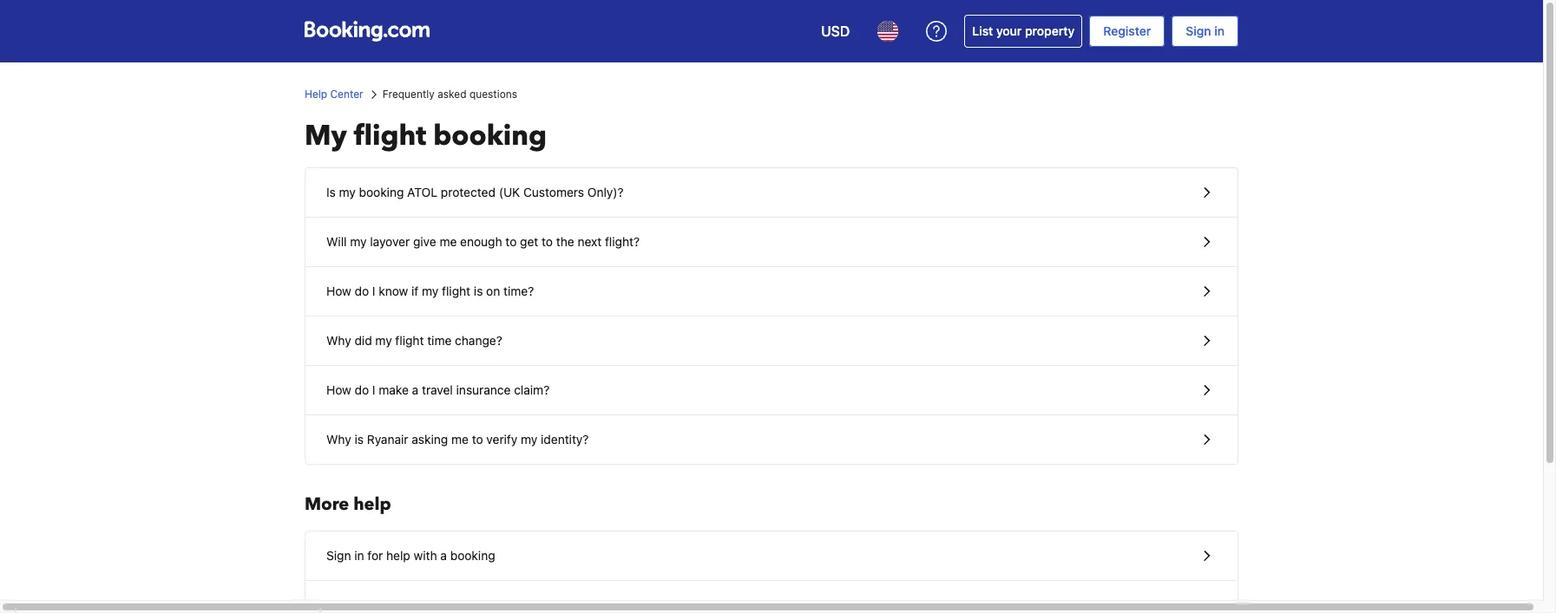 Task type: describe. For each thing, give the bounding box(es) containing it.
help
[[305, 88, 327, 101]]

is inside how do i know if my flight is on time? button
[[474, 284, 483, 299]]

my right is
[[339, 185, 356, 200]]

register link
[[1090, 16, 1165, 47]]

my right the verify
[[521, 432, 538, 447]]

how for how do i know if my flight is on time?
[[326, 284, 351, 299]]

asking
[[412, 432, 448, 447]]

1 vertical spatial flight
[[442, 284, 471, 299]]

identity?
[[541, 432, 589, 447]]

will my layover give me enough to get to the next flight?
[[326, 234, 640, 249]]

help center
[[305, 88, 363, 101]]

center
[[330, 88, 363, 101]]

get
[[520, 234, 538, 249]]

customers
[[523, 185, 584, 200]]

only)?
[[588, 185, 624, 200]]

more help
[[305, 493, 391, 517]]

sign in for help with a booking button
[[306, 532, 1238, 582]]

0 vertical spatial help
[[354, 493, 391, 517]]

1 horizontal spatial to
[[506, 234, 517, 249]]

list
[[973, 23, 993, 38]]

is inside why is ryanair asking me to verify my identity? button
[[355, 432, 364, 447]]

make
[[379, 383, 409, 398]]

time?
[[504, 284, 534, 299]]

my right will
[[350, 234, 367, 249]]

do for make
[[355, 383, 369, 398]]

how do i know if my flight is on time? button
[[306, 267, 1238, 317]]

in for sign in for help with a booking
[[354, 549, 364, 563]]

did
[[355, 333, 372, 348]]

why for why did my flight time change?
[[326, 333, 351, 348]]

enough
[[460, 234, 502, 249]]

next
[[578, 234, 602, 249]]

register
[[1104, 23, 1151, 38]]

sign in for help with a booking link
[[306, 532, 1238, 581]]

how for how do i make a travel insurance claim?
[[326, 383, 351, 398]]

help center button
[[305, 87, 363, 102]]

sign for sign in
[[1186, 23, 1212, 38]]

me for give
[[440, 234, 457, 249]]

0 vertical spatial flight
[[354, 117, 426, 155]]

frequently
[[383, 88, 435, 101]]

0 horizontal spatial to
[[472, 432, 483, 447]]

how do i make a travel insurance claim?
[[326, 383, 550, 398]]

insurance
[[456, 383, 511, 398]]

my
[[305, 117, 347, 155]]

ryanair
[[367, 432, 408, 447]]

layover
[[370, 234, 410, 249]]

atol
[[407, 185, 438, 200]]



Task type: locate. For each thing, give the bounding box(es) containing it.
do left the "know"
[[355, 284, 369, 299]]

i need help with something else
[[326, 598, 503, 613]]

need
[[333, 598, 361, 613]]

do for know
[[355, 284, 369, 299]]

1 horizontal spatial sign
[[1186, 23, 1212, 38]]

i left need
[[326, 598, 330, 613]]

with
[[414, 549, 437, 563], [391, 598, 415, 613]]

is left the on
[[474, 284, 483, 299]]

why is ryanair asking me to verify my identity?
[[326, 432, 589, 447]]

why did my flight time change? button
[[306, 317, 1238, 366]]

sign for sign in for help with a booking
[[326, 549, 351, 563]]

sign in
[[1186, 23, 1225, 38]]

(uk
[[499, 185, 520, 200]]

for
[[368, 549, 383, 563]]

verify
[[487, 432, 518, 447]]

with right for
[[414, 549, 437, 563]]

1 vertical spatial help
[[386, 549, 410, 563]]

will my layover give me enough to get to the next flight? button
[[306, 218, 1238, 267]]

1 vertical spatial do
[[355, 383, 369, 398]]

1 how from the top
[[326, 284, 351, 299]]

something
[[418, 598, 477, 613]]

my flight booking
[[305, 117, 547, 155]]

1 horizontal spatial in
[[1215, 23, 1225, 38]]

booking
[[433, 117, 547, 155], [359, 185, 404, 200], [450, 549, 495, 563]]

0 vertical spatial a
[[412, 383, 419, 398]]

why left 'did'
[[326, 333, 351, 348]]

how down will
[[326, 284, 351, 299]]

0 vertical spatial booking
[[433, 117, 547, 155]]

0 vertical spatial in
[[1215, 23, 1225, 38]]

asked
[[438, 88, 467, 101]]

usd button
[[811, 10, 861, 52]]

2 vertical spatial flight
[[395, 333, 424, 348]]

1 vertical spatial i
[[372, 383, 375, 398]]

if
[[412, 284, 419, 299]]

i
[[372, 284, 375, 299], [372, 383, 375, 398], [326, 598, 330, 613]]

2 do from the top
[[355, 383, 369, 398]]

a
[[412, 383, 419, 398], [440, 549, 447, 563]]

more
[[305, 493, 349, 517]]

sign left for
[[326, 549, 351, 563]]

sign
[[1186, 23, 1212, 38], [326, 549, 351, 563]]

the
[[556, 234, 574, 249]]

booking for my
[[359, 185, 404, 200]]

i for make
[[372, 383, 375, 398]]

sign inside sign in link
[[1186, 23, 1212, 38]]

your
[[997, 23, 1022, 38]]

2 vertical spatial help
[[364, 598, 388, 613]]

2 vertical spatial booking
[[450, 549, 495, 563]]

i need help with something else button
[[306, 582, 1238, 614]]

0 horizontal spatial in
[[354, 549, 364, 563]]

1 vertical spatial why
[[326, 432, 351, 447]]

me right give
[[440, 234, 457, 249]]

2 why from the top
[[326, 432, 351, 447]]

a up something
[[440, 549, 447, 563]]

list your property link
[[965, 15, 1083, 48]]

i left the make
[[372, 383, 375, 398]]

help
[[354, 493, 391, 517], [386, 549, 410, 563], [364, 598, 388, 613]]

0 vertical spatial why
[[326, 333, 351, 348]]

will
[[326, 234, 347, 249]]

how do i make a travel insurance claim? button
[[306, 366, 1238, 416]]

give
[[413, 234, 436, 249]]

2 horizontal spatial to
[[542, 234, 553, 249]]

travel
[[422, 383, 453, 398]]

in
[[1215, 23, 1225, 38], [354, 549, 364, 563]]

to left the verify
[[472, 432, 483, 447]]

how left the make
[[326, 383, 351, 398]]

0 vertical spatial i
[[372, 284, 375, 299]]

0 horizontal spatial is
[[355, 432, 364, 447]]

else
[[480, 598, 503, 613]]

flight left the on
[[442, 284, 471, 299]]

is
[[474, 284, 483, 299], [355, 432, 364, 447]]

how do i know if my flight is on time?
[[326, 284, 534, 299]]

0 vertical spatial is
[[474, 284, 483, 299]]

booking for flight
[[433, 117, 547, 155]]

i for know
[[372, 284, 375, 299]]

why is ryanair asking me to verify my identity? button
[[306, 416, 1238, 464]]

1 vertical spatial booking
[[359, 185, 404, 200]]

1 vertical spatial a
[[440, 549, 447, 563]]

1 vertical spatial how
[[326, 383, 351, 398]]

is my booking atol protected (uk customers only)?
[[326, 185, 624, 200]]

i left the "know"
[[372, 284, 375, 299]]

booking.com online hotel reservations image
[[305, 21, 430, 42]]

0 horizontal spatial a
[[412, 383, 419, 398]]

how inside how do i know if my flight is on time? button
[[326, 284, 351, 299]]

sign in for help with a booking
[[326, 549, 495, 563]]

in inside button
[[354, 549, 364, 563]]

me for asking
[[451, 432, 469, 447]]

flight
[[354, 117, 426, 155], [442, 284, 471, 299], [395, 333, 424, 348]]

1 do from the top
[[355, 284, 369, 299]]

to left get
[[506, 234, 517, 249]]

1 horizontal spatial is
[[474, 284, 483, 299]]

to left the on the left top of page
[[542, 234, 553, 249]]

0 vertical spatial do
[[355, 284, 369, 299]]

me right asking
[[451, 432, 469, 447]]

questions
[[470, 88, 517, 101]]

list your property
[[973, 23, 1075, 38]]

time
[[427, 333, 452, 348]]

0 horizontal spatial sign
[[326, 549, 351, 563]]

booking up the else
[[450, 549, 495, 563]]

property
[[1025, 23, 1075, 38]]

in for sign in
[[1215, 23, 1225, 38]]

me
[[440, 234, 457, 249], [451, 432, 469, 447]]

why did my flight time change?
[[326, 333, 502, 348]]

how
[[326, 284, 351, 299], [326, 383, 351, 398]]

help right more on the left
[[354, 493, 391, 517]]

usd
[[821, 23, 850, 39]]

1 vertical spatial in
[[354, 549, 364, 563]]

2 how from the top
[[326, 383, 351, 398]]

1 vertical spatial me
[[451, 432, 469, 447]]

do
[[355, 284, 369, 299], [355, 383, 369, 398]]

0 vertical spatial me
[[440, 234, 457, 249]]

on
[[486, 284, 500, 299]]

do left the make
[[355, 383, 369, 398]]

sign in link
[[1172, 16, 1239, 47]]

frequently asked questions
[[383, 88, 517, 101]]

why left ryanair
[[326, 432, 351, 447]]

0 vertical spatial with
[[414, 549, 437, 563]]

1 horizontal spatial a
[[440, 549, 447, 563]]

0 vertical spatial how
[[326, 284, 351, 299]]

flight?
[[605, 234, 640, 249]]

my
[[339, 185, 356, 200], [350, 234, 367, 249], [422, 284, 439, 299], [375, 333, 392, 348], [521, 432, 538, 447]]

1 why from the top
[[326, 333, 351, 348]]

is left ryanair
[[355, 432, 364, 447]]

sign inside sign in for help with a booking link
[[326, 549, 351, 563]]

know
[[379, 284, 408, 299]]

is my booking atol protected (uk customers only)? button
[[306, 168, 1238, 218]]

is
[[326, 185, 336, 200]]

my right 'did'
[[375, 333, 392, 348]]

help right need
[[364, 598, 388, 613]]

change?
[[455, 333, 502, 348]]

why for why is ryanair asking me to verify my identity?
[[326, 432, 351, 447]]

claim?
[[514, 383, 550, 398]]

protected
[[441, 185, 496, 200]]

2 vertical spatial i
[[326, 598, 330, 613]]

1 vertical spatial sign
[[326, 549, 351, 563]]

booking left 'atol'
[[359, 185, 404, 200]]

why
[[326, 333, 351, 348], [326, 432, 351, 447]]

booking down questions
[[433, 117, 547, 155]]

flight down frequently
[[354, 117, 426, 155]]

1 vertical spatial with
[[391, 598, 415, 613]]

a right the make
[[412, 383, 419, 398]]

my right if
[[422, 284, 439, 299]]

how inside how do i make a travel insurance claim? button
[[326, 383, 351, 398]]

0 vertical spatial sign
[[1186, 23, 1212, 38]]

with left something
[[391, 598, 415, 613]]

flight left time at the left bottom of the page
[[395, 333, 424, 348]]

help right for
[[386, 549, 410, 563]]

to
[[506, 234, 517, 249], [542, 234, 553, 249], [472, 432, 483, 447]]

sign right register
[[1186, 23, 1212, 38]]

1 vertical spatial is
[[355, 432, 364, 447]]



Task type: vqa. For each thing, say whether or not it's contained in the screenshot.
Can
no



